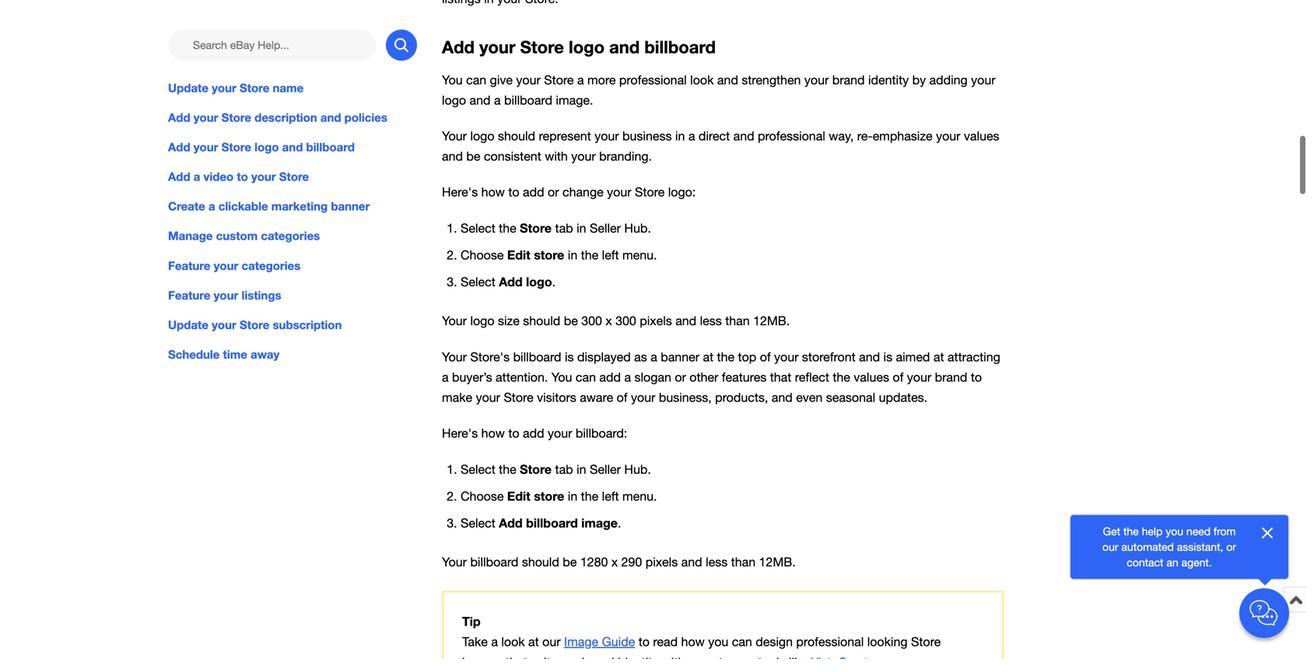 Task type: locate. For each thing, give the bounding box(es) containing it.
1 choose from the top
[[461, 248, 504, 263]]

add your store logo and billboard
[[442, 37, 716, 57], [168, 140, 355, 154]]

here's how to add or change your store logo:
[[442, 185, 696, 199]]

here's for here's how to add your billboard:
[[442, 426, 478, 441]]

update
[[168, 318, 209, 332]]

a inside tip take a look at our image guide
[[492, 635, 498, 649]]

0 vertical spatial can
[[466, 73, 487, 87]]

can left give on the top
[[466, 73, 487, 87]]

feature up update
[[168, 288, 211, 302]]

be left consistent
[[467, 149, 481, 164]]

your billboard should be 1280 x 290 pixels and less than 12mb.
[[442, 555, 796, 570]]

professional right more
[[620, 73, 687, 87]]

menu. down store logo:
[[623, 248, 657, 263]]

0 vertical spatial hub.
[[625, 221, 651, 236]]

0 vertical spatial choose
[[461, 248, 504, 263]]

4 select from the top
[[461, 516, 496, 531]]

branding.
[[600, 149, 652, 164]]

select inside select add logo .
[[461, 275, 496, 289]]

1 vertical spatial you
[[709, 635, 729, 649]]

1 seller from the top
[[590, 221, 621, 236]]

schedule time away
[[168, 348, 280, 362]]

manage custom categories
[[168, 229, 320, 243]]

marketing
[[271, 199, 328, 213]]

your for your store's billboard is displayed as a banner at the top of your storefront and is aimed at attracting a buyer's attention. you can add a slogan or other features that reflect the values of your brand to make your store visitors aware of your business, products, and even seasonal updates.
[[442, 350, 467, 364]]

menu. up 290
[[623, 489, 657, 504]]

edit up select add logo .
[[507, 248, 531, 263]]

or down the from
[[1227, 541, 1237, 554]]

categories inside manage custom categories link
[[261, 229, 320, 243]]

to left read
[[639, 635, 650, 649]]

a left the direct
[[689, 129, 696, 143]]

0 vertical spatial look
[[691, 73, 714, 87]]

1 vertical spatial feature
[[168, 288, 211, 302]]

2 horizontal spatial brand
[[935, 370, 968, 384]]

0 vertical spatial here's
[[442, 185, 478, 199]]

you left give on the top
[[442, 73, 463, 87]]

brand inside you can give your store a more professional look and strengthen your brand identity by adding your logo and a billboard image.
[[833, 73, 865, 87]]

1 vertical spatial hub.
[[625, 462, 651, 477]]

aimed
[[896, 350, 931, 364]]

1 vertical spatial .
[[618, 516, 622, 531]]

0 vertical spatial categories
[[261, 229, 320, 243]]

at
[[703, 350, 714, 364], [934, 350, 945, 364], [529, 635, 539, 649]]

brand down image guide link
[[582, 655, 615, 659]]

1 choose edit store in the left menu. from the top
[[461, 248, 657, 263]]

a inside your logo should represent your business in a direct and professional way, re-emphasize your values and be consistent with your branding.
[[689, 129, 696, 143]]

away
[[251, 348, 280, 362]]

or left change
[[548, 185, 559, 199]]

2 300 from the left
[[616, 314, 637, 328]]

add inside your store's billboard is displayed as a banner at the top of your storefront and is aimed at attracting a buyer's attention. you can add a slogan or other features that reflect the values of your brand to make your store visitors aware of your business, products, and even seasonal updates.
[[600, 370, 621, 384]]

professional inside you can give your store a more professional look and strengthen your brand identity by adding your logo and a billboard image.
[[620, 73, 687, 87]]

a left more
[[578, 73, 584, 87]]

0 vertical spatial less
[[700, 314, 722, 328]]

2 horizontal spatial of
[[893, 370, 904, 384]]

that inside to read how you can design professional looking store images that suit your brand identity with easy-to-use tools like
[[506, 655, 528, 659]]

should up consistent
[[498, 129, 536, 143]]

1 horizontal spatial banner
[[661, 350, 700, 364]]

. up your logo size should be 300 x 300 pixels and less than 12mb.
[[552, 275, 556, 289]]

look up the direct
[[691, 73, 714, 87]]

0 horizontal spatial our
[[543, 635, 561, 649]]

0 vertical spatial edit
[[507, 248, 531, 263]]

2 vertical spatial should
[[522, 555, 560, 570]]

categories for feature your categories
[[242, 259, 301, 273]]

1 vertical spatial you
[[552, 370, 573, 384]]

select add billboard image .
[[461, 516, 622, 531]]

policies
[[345, 111, 388, 125]]

2 hub. from the top
[[625, 462, 651, 477]]

0 vertical spatial professional
[[620, 73, 687, 87]]

add inside add a video to your store link
[[168, 170, 190, 184]]

look inside you can give your store a more professional look and strengthen your brand identity by adding your logo and a billboard image.
[[691, 73, 714, 87]]

.
[[552, 275, 556, 289], [618, 516, 622, 531]]

0 vertical spatial our
[[1103, 541, 1119, 554]]

0 vertical spatial feature
[[168, 259, 211, 273]]

brand down "attracting"
[[935, 370, 968, 384]]

or up business,
[[675, 370, 687, 384]]

2 vertical spatial can
[[732, 635, 753, 649]]

manage custom categories link
[[168, 228, 417, 245]]

help
[[1143, 525, 1163, 538]]

1 select from the top
[[461, 221, 496, 236]]

values down "is"
[[854, 370, 890, 384]]

your for your logo size should be 300 x 300 pixels and less than 12mb.
[[442, 314, 467, 328]]

how down buyer's
[[482, 426, 505, 441]]

how down consistent
[[482, 185, 505, 199]]

3 your from the top
[[442, 350, 467, 364]]

menu.
[[623, 248, 657, 263], [623, 489, 657, 504]]

feature your categories link
[[168, 257, 417, 274]]

a up images
[[492, 635, 498, 649]]

1 vertical spatial values
[[854, 370, 890, 384]]

choose for add logo
[[461, 248, 504, 263]]

1 tab from the top
[[555, 221, 573, 236]]

products,
[[716, 390, 769, 405]]

your inside to read how you can design professional looking store images that suit your brand identity with easy-to-use tools like
[[554, 655, 579, 659]]

identity down guide
[[618, 655, 659, 659]]

how for here's how to add your billboard:
[[482, 426, 505, 441]]

0 horizontal spatial of
[[617, 390, 628, 405]]

0 horizontal spatial identity
[[618, 655, 659, 659]]

0 horizontal spatial you
[[442, 73, 463, 87]]

looking
[[868, 635, 908, 649]]

storefront
[[803, 350, 856, 364]]

1 vertical spatial that
[[506, 655, 528, 659]]

business,
[[659, 390, 712, 405]]

1 feature from the top
[[168, 259, 211, 273]]

your store's billboard is displayed as a banner at the top of your storefront and is aimed at attracting a buyer's attention. you can add a slogan or other features that reflect the values of your brand to make your store visitors aware of your business, products, and even seasonal updates.
[[442, 350, 1001, 405]]

categories up listings
[[242, 259, 301, 273]]

2 select from the top
[[461, 275, 496, 289]]

0 vertical spatial 12mb.
[[754, 314, 790, 328]]

store for billboard
[[534, 489, 565, 504]]

1 vertical spatial menu.
[[623, 489, 657, 504]]

1 horizontal spatial of
[[760, 350, 771, 364]]

hub. down billboard: at left bottom
[[625, 462, 651, 477]]

1280
[[581, 555, 608, 570]]

1 store from the top
[[534, 248, 565, 263]]

identity inside you can give your store a more professional look and strengthen your brand identity by adding your logo and a billboard image.
[[869, 73, 909, 87]]

0 horizontal spatial values
[[854, 370, 890, 384]]

1 vertical spatial add your store logo and billboard
[[168, 140, 355, 154]]

0 vertical spatial tab
[[555, 221, 573, 236]]

0 vertical spatial left
[[602, 248, 619, 263]]

2 left from the top
[[602, 489, 619, 504]]

the up image
[[581, 489, 599, 504]]

our inside tip take a look at our image guide
[[543, 635, 561, 649]]

features
[[722, 370, 767, 384]]

seller down billboard: at left bottom
[[590, 462, 621, 477]]

1 here's from the top
[[442, 185, 478, 199]]

store's
[[471, 350, 510, 364]]

with down read
[[662, 655, 685, 659]]

edit for logo
[[507, 248, 531, 263]]

1 horizontal spatial our
[[1103, 541, 1119, 554]]

you inside get the help you need from our automated assistant, or contact an agent.
[[1166, 525, 1184, 538]]

4 your from the top
[[442, 555, 467, 570]]

select the store tab in seller hub.
[[461, 221, 651, 236], [461, 462, 651, 477]]

1 horizontal spatial brand
[[833, 73, 865, 87]]

your right strengthen
[[805, 73, 829, 87]]

1 vertical spatial than
[[732, 555, 756, 570]]

can inside you can give your store a more professional look and strengthen your brand identity by adding your logo and a billboard image.
[[466, 73, 487, 87]]

2 vertical spatial be
[[563, 555, 577, 570]]

12mb.
[[754, 314, 790, 328], [759, 555, 796, 570]]

0 horizontal spatial look
[[502, 635, 525, 649]]

in down billboard: at left bottom
[[577, 462, 587, 477]]

the inside get the help you need from our automated assistant, or contact an agent.
[[1124, 525, 1140, 538]]

time
[[223, 348, 247, 362]]

2 choose edit store in the left menu. from the top
[[461, 489, 657, 504]]

your up give on the top
[[480, 37, 516, 57]]

billboard down select add billboard image .
[[471, 555, 519, 570]]

feature inside the 'feature your categories' link
[[168, 259, 211, 273]]

at up other
[[703, 350, 714, 364]]

left up image
[[602, 489, 619, 504]]

at inside tip take a look at our image guide
[[529, 635, 539, 649]]

0 vertical spatial identity
[[869, 73, 909, 87]]

left for image
[[602, 489, 619, 504]]

1 horizontal spatial values
[[965, 129, 1000, 143]]

categories inside the 'feature your categories' link
[[242, 259, 301, 273]]

add down consistent
[[523, 185, 545, 199]]

store inside your store's billboard is displayed as a banner at the top of your storefront and is aimed at attracting a buyer's attention. you can add a slogan or other features that reflect the values of your brand to make your store visitors aware of your business, products, and even seasonal updates.
[[504, 390, 534, 405]]

2 vertical spatial of
[[617, 390, 628, 405]]

less
[[700, 314, 722, 328], [706, 555, 728, 570]]

and down add your store description and policies link
[[282, 140, 303, 154]]

billboard
[[645, 37, 716, 57], [504, 93, 553, 107], [306, 140, 355, 154], [526, 516, 578, 531], [471, 555, 519, 570]]

add
[[523, 185, 545, 199], [600, 370, 621, 384], [523, 426, 545, 441]]

1 vertical spatial less
[[706, 555, 728, 570]]

read
[[653, 635, 678, 649]]

0 vertical spatial .
[[552, 275, 556, 289]]

our inside get the help you need from our automated assistant, or contact an agent.
[[1103, 541, 1119, 554]]

slogan
[[635, 370, 672, 384]]

should for be
[[522, 555, 560, 570]]

schedule
[[168, 348, 220, 362]]

in inside your logo should represent your business in a direct and professional way, re-emphasize your values and be consistent with your branding.
[[676, 129, 685, 143]]

0 vertical spatial should
[[498, 129, 536, 143]]

can
[[466, 73, 487, 87], [576, 370, 596, 384], [732, 635, 753, 649]]

with down represent
[[545, 149, 568, 164]]

1 select the store tab in seller hub. from the top
[[461, 221, 651, 236]]

edit for billboard
[[507, 489, 531, 504]]

feature for feature your listings
[[168, 288, 211, 302]]

300 up displayed
[[582, 314, 603, 328]]

1 menu. from the top
[[623, 248, 657, 263]]

select the store tab in seller hub. for billboard
[[461, 462, 651, 477]]

2 vertical spatial professional
[[797, 635, 864, 649]]

0 horizontal spatial at
[[529, 635, 539, 649]]

can up the use
[[732, 635, 753, 649]]

2 vertical spatial add
[[523, 426, 545, 441]]

add a video to your store link
[[168, 168, 417, 185]]

1 left from the top
[[602, 248, 619, 263]]

0 vertical spatial select the store tab in seller hub.
[[461, 221, 651, 236]]

1 vertical spatial edit
[[507, 489, 531, 504]]

1 vertical spatial choose
[[461, 489, 504, 504]]

1 vertical spatial professional
[[758, 129, 826, 143]]

billboard inside you can give your store a more professional look and strengthen your brand identity by adding your logo and a billboard image.
[[504, 93, 553, 107]]

design
[[756, 635, 793, 649]]

1 vertical spatial store
[[534, 489, 565, 504]]

should
[[498, 129, 536, 143], [523, 314, 561, 328], [522, 555, 560, 570]]

0 horizontal spatial 300
[[582, 314, 603, 328]]

professional
[[620, 73, 687, 87], [758, 129, 826, 143], [797, 635, 864, 649]]

2 horizontal spatial can
[[732, 635, 753, 649]]

you inside your store's billboard is displayed as a banner at the top of your storefront and is aimed at attracting a buyer's attention. you can add a slogan or other features that reflect the values of your brand to make your store visitors aware of your business, products, and even seasonal updates.
[[552, 370, 573, 384]]

be
[[467, 149, 481, 164], [564, 314, 578, 328], [563, 555, 577, 570]]

look
[[691, 73, 714, 87], [502, 635, 525, 649]]

0 vertical spatial menu.
[[623, 248, 657, 263]]

hub. for image
[[625, 462, 651, 477]]

2 your from the top
[[442, 314, 467, 328]]

choose edit store in the left menu. up select add logo .
[[461, 248, 657, 263]]

of right aware
[[617, 390, 628, 405]]

1 horizontal spatial can
[[576, 370, 596, 384]]

or inside your store's billboard is displayed as a banner at the top of your storefront and is aimed at attracting a buyer's attention. you can add a slogan or other features that reflect the values of your brand to make your store visitors aware of your business, products, and even seasonal updates.
[[675, 370, 687, 384]]

2 choose from the top
[[461, 489, 504, 504]]

than
[[726, 314, 750, 328], [732, 555, 756, 570]]

. inside select add billboard image .
[[618, 516, 622, 531]]

0 vertical spatial that
[[771, 370, 792, 384]]

0 vertical spatial add
[[523, 185, 545, 199]]

you
[[442, 73, 463, 87], [552, 370, 573, 384]]

2 feature from the top
[[168, 288, 211, 302]]

feature your listings
[[168, 288, 281, 302]]

1 horizontal spatial that
[[771, 370, 792, 384]]

0 vertical spatial with
[[545, 149, 568, 164]]

your inside your store's billboard is displayed as a banner at the top of your storefront and is aimed at attracting a buyer's attention. you can add a slogan or other features that reflect the values of your brand to make your store visitors aware of your business, products, and even seasonal updates.
[[442, 350, 467, 364]]

should right size
[[523, 314, 561, 328]]

categories for manage custom categories
[[261, 229, 320, 243]]

select the store tab in seller hub. down here's how to add your billboard: at the bottom left of page
[[461, 462, 651, 477]]

left up your logo size should be 300 x 300 pixels and less than 12mb.
[[602, 248, 619, 263]]

1 vertical spatial brand
[[935, 370, 968, 384]]

choose up select add logo .
[[461, 248, 504, 263]]

2 vertical spatial or
[[1227, 541, 1237, 554]]

professional inside your logo should represent your business in a direct and professional way, re-emphasize your values and be consistent with your branding.
[[758, 129, 826, 143]]

categories down create a clickable marketing banner link
[[261, 229, 320, 243]]

store up select add logo .
[[534, 248, 565, 263]]

choose up select add billboard image .
[[461, 489, 504, 504]]

2 select the store tab in seller hub. from the top
[[461, 462, 651, 477]]

you inside you can give your store a more professional look and strengthen your brand identity by adding your logo and a billboard image.
[[442, 73, 463, 87]]

2 menu. from the top
[[623, 489, 657, 504]]

0 vertical spatial store
[[534, 248, 565, 263]]

and right the direct
[[734, 129, 755, 143]]

you up to-
[[709, 635, 729, 649]]

look up images
[[502, 635, 525, 649]]

your right emphasize
[[937, 129, 961, 143]]

0 horizontal spatial add your store logo and billboard
[[168, 140, 355, 154]]

0 horizontal spatial .
[[552, 275, 556, 289]]

be inside your logo should represent your business in a direct and professional way, re-emphasize your values and be consistent with your branding.
[[467, 149, 481, 164]]

you up visitors
[[552, 370, 573, 384]]

hub.
[[625, 221, 651, 236], [625, 462, 651, 477]]

. up your billboard should be 1280 x 290 pixels and less than 12mb.
[[618, 516, 622, 531]]

1 horizontal spatial you
[[552, 370, 573, 384]]

banner up other
[[661, 350, 700, 364]]

image guide link
[[564, 635, 635, 649]]

add your store logo and billboard inside add your store logo and billboard link
[[168, 140, 355, 154]]

other
[[690, 370, 719, 384]]

to inside to read how you can design professional looking store images that suit your brand identity with easy-to-use tools like
[[639, 635, 650, 649]]

0 vertical spatial be
[[467, 149, 481, 164]]

update your
[[168, 81, 237, 95]]

updates.
[[879, 390, 928, 405]]

feature down manage
[[168, 259, 211, 273]]

you right help
[[1166, 525, 1184, 538]]

attention.
[[496, 370, 548, 384]]

to right "video"
[[237, 170, 248, 184]]

1 vertical spatial here's
[[442, 426, 478, 441]]

1 your from the top
[[442, 129, 467, 143]]

a up make
[[442, 370, 449, 384]]

left
[[602, 248, 619, 263], [602, 489, 619, 504]]

reflect
[[795, 370, 830, 384]]

add inside add your store description and policies link
[[168, 111, 190, 125]]

tab down here's how to add or change your store logo:
[[555, 221, 573, 236]]

hub. for .
[[625, 221, 651, 236]]

that left suit
[[506, 655, 528, 659]]

2 seller from the top
[[590, 462, 621, 477]]

1 horizontal spatial at
[[703, 350, 714, 364]]

. inside select add logo .
[[552, 275, 556, 289]]

identity left by
[[869, 73, 909, 87]]

logo
[[569, 37, 605, 57], [442, 93, 466, 107], [471, 129, 495, 143], [255, 140, 279, 154], [526, 275, 552, 289], [471, 314, 495, 328]]

to down consistent
[[509, 185, 520, 199]]

billboard left image
[[526, 516, 578, 531]]

Search eBay Help... text field
[[168, 30, 377, 61]]

to inside your store's billboard is displayed as a banner at the top of your storefront and is aimed at attracting a buyer's attention. you can add a slogan or other features that reflect the values of your brand to make your store visitors aware of your business, products, and even seasonal updates.
[[971, 370, 983, 384]]

0 vertical spatial banner
[[331, 199, 370, 213]]

how
[[482, 185, 505, 199], [482, 426, 505, 441], [682, 635, 705, 649]]

buyer's
[[452, 370, 492, 384]]

0 horizontal spatial with
[[545, 149, 568, 164]]

0 horizontal spatial can
[[466, 73, 487, 87]]

with
[[545, 149, 568, 164], [662, 655, 685, 659]]

create a clickable marketing banner
[[168, 199, 370, 213]]

290
[[622, 555, 642, 570]]

1 vertical spatial choose edit store in the left menu.
[[461, 489, 657, 504]]

choose
[[461, 248, 504, 263], [461, 489, 504, 504]]

should down select add billboard image .
[[522, 555, 560, 570]]

and left strengthen
[[718, 73, 739, 87]]

values down adding
[[965, 129, 1000, 143]]

be up billboard is
[[564, 314, 578, 328]]

add
[[442, 37, 475, 57], [168, 111, 190, 125], [168, 140, 190, 154], [168, 170, 190, 184], [499, 275, 523, 289], [499, 516, 523, 531]]

store up select add billboard image .
[[534, 489, 565, 504]]

1 hub. from the top
[[625, 221, 651, 236]]

logo inside your logo should represent your business in a direct and professional way, re-emphasize your values and be consistent with your branding.
[[471, 129, 495, 143]]

our
[[1103, 541, 1119, 554], [543, 635, 561, 649]]

1 edit from the top
[[507, 248, 531, 263]]

your down update your
[[194, 111, 218, 125]]

1 horizontal spatial with
[[662, 655, 685, 659]]

1 vertical spatial be
[[564, 314, 578, 328]]

should inside your logo should represent your business in a direct and professional way, re-emphasize your values and be consistent with your branding.
[[498, 129, 536, 143]]

add your store description and policies link
[[168, 109, 417, 126]]

store for logo
[[534, 248, 565, 263]]

our up suit
[[543, 635, 561, 649]]

your for your logo should represent your business in a direct and professional way, re-emphasize your values and be consistent with your branding.
[[442, 129, 467, 143]]

and
[[610, 37, 640, 57], [718, 73, 739, 87], [470, 93, 491, 107], [321, 111, 341, 125], [734, 129, 755, 143], [282, 140, 303, 154], [442, 149, 463, 164], [676, 314, 697, 328], [860, 350, 881, 364], [772, 390, 793, 405], [682, 555, 703, 570]]

you inside to read how you can design professional looking store images that suit your brand identity with easy-to-use tools like
[[709, 635, 729, 649]]

1 horizontal spatial add your store logo and billboard
[[442, 37, 716, 57]]

0 vertical spatial how
[[482, 185, 505, 199]]

2 edit from the top
[[507, 489, 531, 504]]

0 vertical spatial you
[[442, 73, 463, 87]]

get the help you need from our automated assistant, or contact an agent. tooltip
[[1096, 524, 1244, 571]]

and left policies
[[321, 111, 341, 125]]

from
[[1214, 525, 1237, 538]]

1 vertical spatial identity
[[618, 655, 659, 659]]

and down give on the top
[[470, 93, 491, 107]]

banner
[[331, 199, 370, 213], [661, 350, 700, 364]]

0 vertical spatial seller
[[590, 221, 621, 236]]

1 vertical spatial add
[[600, 370, 621, 384]]

brand up way,
[[833, 73, 865, 87]]

tab for logo
[[555, 221, 573, 236]]

custom
[[216, 229, 258, 243]]

here's
[[442, 185, 478, 199], [442, 426, 478, 441]]

can inside your store's billboard is displayed as a banner at the top of your storefront and is aimed at attracting a buyer's attention. you can add a slogan or other features that reflect the values of your brand to make your store visitors aware of your business, products, and even seasonal updates.
[[576, 370, 596, 384]]

0 vertical spatial choose edit store in the left menu.
[[461, 248, 657, 263]]

your up schedule time away
[[212, 318, 237, 332]]

add down visitors
[[523, 426, 545, 441]]

with inside to read how you can design professional looking store images that suit your brand identity with easy-to-use tools like
[[662, 655, 685, 659]]

1 vertical spatial can
[[576, 370, 596, 384]]

your inside your logo should represent your business in a direct and professional way, re-emphasize your values and be consistent with your branding.
[[442, 129, 467, 143]]

of
[[760, 350, 771, 364], [893, 370, 904, 384], [617, 390, 628, 405]]

professional up like
[[797, 635, 864, 649]]

values
[[965, 129, 1000, 143], [854, 370, 890, 384]]

0 horizontal spatial brand
[[582, 655, 615, 659]]

2 horizontal spatial or
[[1227, 541, 1237, 554]]

banner right marketing
[[331, 199, 370, 213]]

0 vertical spatial you
[[1166, 525, 1184, 538]]

2 here's from the top
[[442, 426, 478, 441]]

1 horizontal spatial you
[[1166, 525, 1184, 538]]

1 horizontal spatial look
[[691, 73, 714, 87]]

2 tab from the top
[[555, 462, 573, 477]]

1 vertical spatial seller
[[590, 462, 621, 477]]

a
[[578, 73, 584, 87], [494, 93, 501, 107], [689, 129, 696, 143], [194, 170, 200, 184], [209, 199, 215, 213], [651, 350, 658, 364], [442, 370, 449, 384], [625, 370, 631, 384], [492, 635, 498, 649]]

feature inside feature your listings link
[[168, 288, 211, 302]]

2 store from the top
[[534, 489, 565, 504]]

300 up as
[[616, 314, 637, 328]]

left for .
[[602, 248, 619, 263]]

in down change
[[577, 221, 587, 236]]

identity
[[869, 73, 909, 87], [618, 655, 659, 659]]

0 vertical spatial brand
[[833, 73, 865, 87]]



Task type: describe. For each thing, give the bounding box(es) containing it.
add your store description and policies
[[168, 111, 388, 125]]

your for your billboard should be 1280 x 290 pixels and less than 12mb.
[[442, 555, 467, 570]]

with inside your logo should represent your business in a direct and professional way, re-emphasize your values and be consistent with your branding.
[[545, 149, 568, 164]]

choose edit store in the left menu. for logo
[[461, 248, 657, 263]]

guide
[[602, 635, 635, 649]]

how for here's how to add or change your store logo:
[[482, 185, 505, 199]]

to read how you can design professional looking store images that suit your brand identity with easy-to-use tools like
[[462, 635, 941, 659]]

how inside to read how you can design professional looking store images that suit your brand identity with easy-to-use tools like
[[682, 635, 705, 649]]

your down represent
[[572, 149, 596, 164]]

your logo size should be 300 x 300 pixels and less than 12mb.
[[442, 314, 790, 328]]

and up other
[[676, 314, 697, 328]]

an
[[1167, 556, 1179, 569]]

as
[[635, 350, 648, 364]]

seller for .
[[590, 221, 621, 236]]

attracting
[[948, 350, 1001, 364]]

change
[[563, 185, 604, 199]]

to-
[[719, 655, 735, 659]]

is
[[884, 350, 893, 364]]

update your store subscription
[[168, 318, 342, 332]]

agent.
[[1182, 556, 1213, 569]]

name
[[273, 81, 304, 95]]

more
[[588, 73, 616, 87]]

choose for add billboard image
[[461, 489, 504, 504]]

direct
[[699, 129, 730, 143]]

aware
[[580, 390, 614, 405]]

logo inside you can give your store a more professional look and strengthen your brand identity by adding your logo and a billboard image.
[[442, 93, 466, 107]]

way,
[[829, 129, 854, 143]]

to inside add a video to your store link
[[237, 170, 248, 184]]

your down aimed
[[908, 370, 932, 384]]

by
[[913, 73, 926, 87]]

0 vertical spatial add your store logo and billboard
[[442, 37, 716, 57]]

look inside tip take a look at our image guide
[[502, 635, 525, 649]]

and left consistent
[[442, 149, 463, 164]]

1 vertical spatial x
[[612, 555, 618, 570]]

create a clickable marketing banner link
[[168, 198, 417, 215]]

1 vertical spatial 12mb.
[[759, 555, 796, 570]]

strengthen
[[742, 73, 801, 87]]

seasonal
[[827, 390, 876, 405]]

description
[[255, 111, 317, 125]]

to down attention.
[[509, 426, 520, 441]]

select inside select add billboard image .
[[461, 516, 496, 531]]

you for need
[[1166, 525, 1184, 538]]

add for change
[[523, 185, 545, 199]]

your up the feature your listings
[[214, 259, 238, 273]]

3 select from the top
[[461, 462, 496, 477]]

0 vertical spatial than
[[726, 314, 750, 328]]

automated
[[1122, 541, 1175, 554]]

emphasize
[[873, 129, 933, 143]]

feature your listings link
[[168, 287, 417, 304]]

suit
[[531, 655, 551, 659]]

professional inside to read how you can design professional looking store images that suit your brand identity with easy-to-use tools like
[[797, 635, 864, 649]]

consistent
[[484, 149, 542, 164]]

images
[[462, 655, 503, 659]]

0 vertical spatial x
[[606, 314, 612, 328]]

get the help you need from our automated assistant, or contact an agent.
[[1103, 525, 1237, 569]]

give
[[490, 73, 513, 87]]

values inside your store's billboard is displayed as a banner at the top of your storefront and is aimed at attracting a buyer's attention. you can add a slogan or other features that reflect the values of your brand to make your store visitors aware of your business, products, and even seasonal updates.
[[854, 370, 890, 384]]

menu. for image
[[623, 489, 657, 504]]

take
[[462, 635, 488, 649]]

size
[[498, 314, 520, 328]]

brand inside to read how you can design professional looking store images that suit your brand identity with easy-to-use tools like
[[582, 655, 615, 659]]

the up "seasonal"
[[833, 370, 851, 384]]

0 vertical spatial pixels
[[640, 314, 672, 328]]

the up select add logo .
[[499, 221, 517, 236]]

brand inside your store's billboard is displayed as a banner at the top of your storefront and is aimed at attracting a buyer's attention. you can add a slogan or other features that reflect the values of your brand to make your store visitors aware of your business, products, and even seasonal updates.
[[935, 370, 968, 384]]

billboard:
[[576, 426, 628, 441]]

your down feature your categories
[[214, 288, 238, 302]]

subscription
[[273, 318, 342, 332]]

image
[[564, 635, 599, 649]]

seller for image
[[590, 462, 621, 477]]

listings
[[242, 288, 281, 302]]

your up reflect
[[775, 350, 799, 364]]

assistant,
[[1178, 541, 1224, 554]]

your down buyer's
[[476, 390, 501, 405]]

select add logo .
[[461, 275, 556, 289]]

a right create
[[209, 199, 215, 213]]

video
[[204, 170, 234, 184]]

represent
[[539, 129, 591, 143]]

and left "is"
[[860, 350, 881, 364]]

or inside get the help you need from our automated assistant, or contact an agent.
[[1227, 541, 1237, 554]]

tab for billboard
[[555, 462, 573, 477]]

values inside your logo should represent your business in a direct and professional way, re-emphasize your values and be consistent with your branding.
[[965, 129, 1000, 143]]

add a video to your store
[[168, 170, 309, 184]]

your up "video"
[[194, 140, 218, 154]]

the down here's how to add your billboard: at the bottom left of page
[[499, 462, 517, 477]]

in down here's how to add or change your store logo:
[[568, 248, 578, 263]]

make
[[442, 390, 473, 405]]

you can give your store a more professional look and strengthen your brand identity by adding your logo and a billboard image.
[[442, 73, 996, 107]]

store logo:
[[635, 185, 696, 199]]

update your store subscription link
[[168, 316, 417, 334]]

image.
[[556, 93, 594, 107]]

your right adding
[[972, 73, 996, 87]]

even
[[797, 390, 823, 405]]

tip take a look at our image guide
[[462, 614, 635, 649]]

billboard down policies
[[306, 140, 355, 154]]

billboard up you can give your store a more professional look and strengthen your brand identity by adding your logo and a billboard image.
[[645, 37, 716, 57]]

your right give on the top
[[516, 73, 541, 87]]

your right change
[[607, 185, 632, 199]]

a left slogan
[[625, 370, 631, 384]]

add for billboard:
[[523, 426, 545, 441]]

here's for here's how to add or change your store logo:
[[442, 185, 478, 199]]

billboard is
[[513, 350, 574, 364]]

add inside add your store logo and billboard link
[[168, 140, 190, 154]]

feature for feature your categories
[[168, 259, 211, 273]]

1 vertical spatial of
[[893, 370, 904, 384]]

1 vertical spatial pixels
[[646, 555, 678, 570]]

2 horizontal spatial at
[[934, 350, 945, 364]]

your up branding. at top
[[595, 129, 619, 143]]

can inside to read how you can design professional looking store images that suit your brand identity with easy-to-use tools like
[[732, 635, 753, 649]]

1 vertical spatial should
[[523, 314, 561, 328]]

manage
[[168, 229, 213, 243]]

0 vertical spatial or
[[548, 185, 559, 199]]

get
[[1104, 525, 1121, 538]]

choose edit store in the left menu. for billboard
[[461, 489, 657, 504]]

the down change
[[581, 248, 599, 263]]

the left top
[[717, 350, 735, 364]]

contact
[[1127, 556, 1164, 569]]

clickable
[[219, 199, 268, 213]]

you for can
[[709, 635, 729, 649]]

your down visitors
[[548, 426, 573, 441]]

adding
[[930, 73, 968, 87]]

and left even
[[772, 390, 793, 405]]

image
[[582, 516, 618, 531]]

displayed
[[578, 350, 631, 364]]

that inside your store's billboard is displayed as a banner at the top of your storefront and is aimed at attracting a buyer's attention. you can add a slogan or other features that reflect the values of your brand to make your store visitors aware of your business, products, and even seasonal updates.
[[771, 370, 792, 384]]

feature your categories
[[168, 259, 301, 273]]

and up more
[[610, 37, 640, 57]]

0 vertical spatial of
[[760, 350, 771, 364]]

a right as
[[651, 350, 658, 364]]

store inside you can give your store a more professional look and strengthen your brand identity by adding your logo and a billboard image.
[[544, 73, 574, 87]]

need
[[1187, 525, 1211, 538]]

in up select add billboard image .
[[568, 489, 578, 504]]

update your store name link
[[168, 79, 417, 97]]

banner inside your store's billboard is displayed as a banner at the top of your storefront and is aimed at attracting a buyer's attention. you can add a slogan or other features that reflect the values of your brand to make your store visitors aware of your business, products, and even seasonal updates.
[[661, 350, 700, 364]]

menu. for .
[[623, 248, 657, 263]]

your down slogan
[[631, 390, 656, 405]]

select the store tab in seller hub. for logo
[[461, 221, 651, 236]]

should for represent
[[498, 129, 536, 143]]

easy-
[[689, 655, 719, 659]]

a down give on the top
[[494, 93, 501, 107]]

here's how to add your billboard:
[[442, 426, 628, 441]]

0 horizontal spatial banner
[[331, 199, 370, 213]]

identity inside to read how you can design professional looking store images that suit your brand identity with easy-to-use tools like
[[618, 655, 659, 659]]

top
[[738, 350, 757, 364]]

your up create a clickable marketing banner
[[251, 170, 276, 184]]

tip
[[462, 614, 481, 629]]

schedule time away link
[[168, 346, 417, 363]]

a left "video"
[[194, 170, 200, 184]]

and right 290
[[682, 555, 703, 570]]

business
[[623, 129, 672, 143]]

1 300 from the left
[[582, 314, 603, 328]]

store inside to read how you can design professional looking store images that suit your brand identity with easy-to-use tools like
[[912, 635, 941, 649]]

like
[[789, 655, 808, 659]]



Task type: vqa. For each thing, say whether or not it's contained in the screenshot.
need
yes



